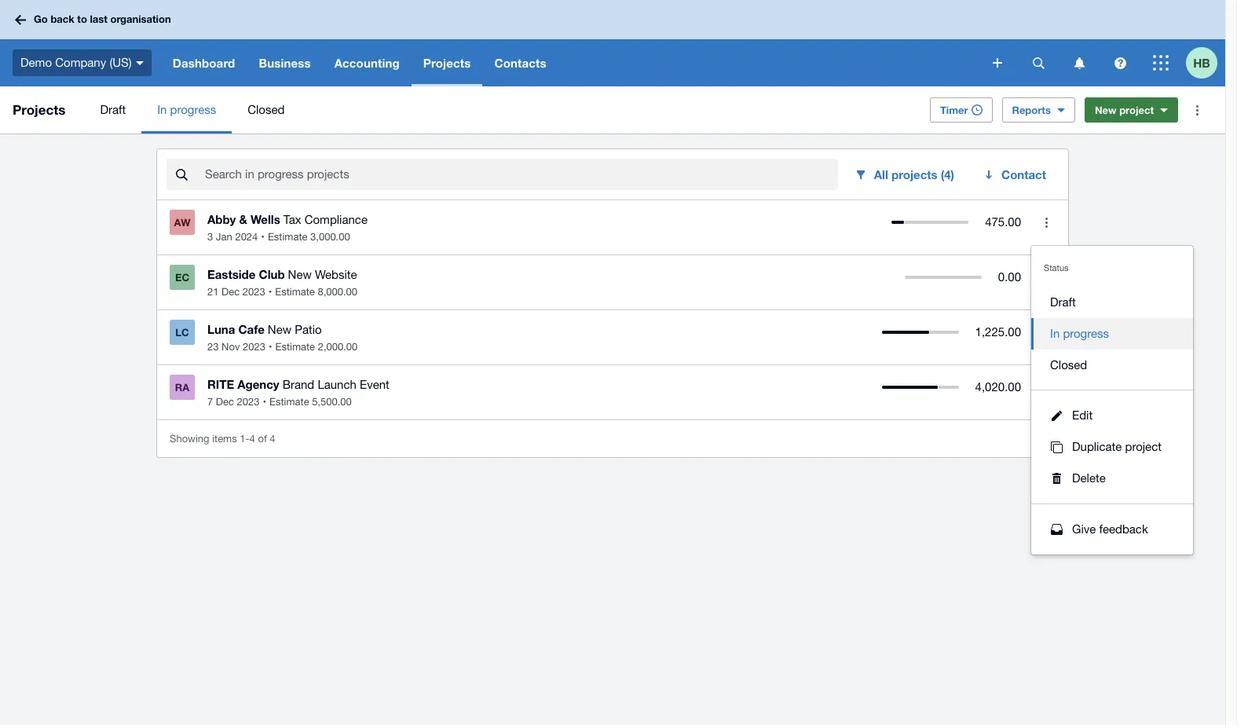 Task type: locate. For each thing, give the bounding box(es) containing it.
accounting
[[334, 56, 400, 70]]

list box
[[1032, 277, 1194, 391]]

2,000.00
[[318, 341, 358, 353]]

estimate down the "tax" on the top left
[[268, 231, 308, 243]]

0 vertical spatial project
[[1120, 104, 1154, 116]]

0 vertical spatial wrapper image
[[1047, 441, 1066, 453]]

wrapper image inside "edit" button
[[1047, 411, 1066, 421]]

timer button
[[930, 97, 993, 123]]

estimate inside abby & wells tax compliance 3 jan 2024 • estimate 3,000.00
[[268, 231, 308, 243]]

0 horizontal spatial projects
[[13, 101, 66, 118]]

of
[[258, 433, 267, 444]]

in for in progress button
[[1051, 327, 1060, 340]]

dec inside rite agency brand launch event 7 dec 2023 • estimate 5,500.00
[[216, 396, 234, 408]]

estimate inside rite agency brand launch event 7 dec 2023 • estimate 5,500.00
[[270, 396, 309, 408]]

brand
[[283, 378, 314, 391]]

project for new project
[[1120, 104, 1154, 116]]

progress for in progress 'link'
[[170, 103, 216, 116]]

0 horizontal spatial in progress
[[157, 103, 216, 116]]

in progress link
[[142, 86, 232, 134]]

estimate inside luna cafe new patio 23 nov 2023 • estimate 2,000.00
[[275, 341, 315, 353]]

new
[[1095, 104, 1117, 116], [288, 268, 312, 281], [268, 323, 292, 336]]

progress down dashboard link
[[170, 103, 216, 116]]

closed link
[[232, 86, 301, 134]]

estimate down club
[[275, 286, 315, 298]]

project down "edit" button
[[1126, 440, 1162, 453]]

wrapper image left edit
[[1047, 411, 1066, 421]]

in right draft link
[[157, 103, 167, 116]]

2023 down cafe
[[243, 341, 266, 353]]

0 horizontal spatial svg image
[[993, 58, 1003, 68]]

agency
[[238, 377, 279, 391]]

wrapper image for edit
[[1047, 411, 1066, 421]]

4 right of
[[270, 433, 276, 444]]

1 horizontal spatial in
[[1051, 327, 1060, 340]]

showing items 1-4 of 4
[[170, 433, 276, 444]]

wrapper image
[[1047, 411, 1066, 421], [1047, 524, 1066, 535]]

demo company (us)
[[20, 56, 132, 69]]

draft down (us)
[[100, 103, 126, 116]]

4 left of
[[250, 433, 255, 444]]

• down the agency
[[263, 396, 266, 408]]

new right club
[[288, 268, 312, 281]]

contact button
[[974, 159, 1059, 190]]

svg image left hb
[[1154, 55, 1169, 71]]

svg image
[[1154, 55, 1169, 71], [993, 58, 1003, 68]]

in progress
[[157, 103, 216, 116], [1051, 327, 1110, 340]]

group
[[1032, 246, 1194, 555]]

2023 inside luna cafe new patio 23 nov 2023 • estimate 2,000.00
[[243, 341, 266, 353]]

give feedback button
[[1032, 514, 1194, 545]]

new for eastside club
[[288, 268, 312, 281]]

rite agency brand launch event 7 dec 2023 • estimate 5,500.00
[[207, 377, 390, 408]]

0 horizontal spatial draft
[[100, 103, 126, 116]]

timer
[[941, 104, 969, 116]]

1 vertical spatial in progress
[[1051, 327, 1110, 340]]

•
[[261, 231, 265, 243], [269, 286, 272, 298], [269, 341, 272, 353], [263, 396, 266, 408]]

2 wrapper image from the top
[[1047, 473, 1066, 484]]

&
[[239, 212, 247, 226]]

closed down business
[[248, 103, 285, 116]]

closed up edit
[[1051, 358, 1088, 372]]

nov
[[222, 341, 240, 353]]

organisation
[[110, 13, 171, 25]]

0 vertical spatial progress
[[170, 103, 216, 116]]

svg image up reports "popup button"
[[993, 58, 1003, 68]]

in progress button
[[1032, 318, 1194, 350]]

• inside eastside club new website 21 dec 2023 • estimate 8,000.00
[[269, 286, 272, 298]]

abby
[[207, 212, 236, 226]]

1 wrapper image from the top
[[1047, 411, 1066, 421]]

business button
[[247, 39, 323, 86]]

in progress down dashboard
[[157, 103, 216, 116]]

in progress inside button
[[1051, 327, 1110, 340]]

1 vertical spatial progress
[[1064, 327, 1110, 340]]

project
[[1120, 104, 1154, 116], [1126, 440, 1162, 453]]

in for in progress 'link'
[[157, 103, 167, 116]]

1 vertical spatial project
[[1126, 440, 1162, 453]]

contacts button
[[483, 39, 558, 86]]

back
[[51, 13, 74, 25]]

1 vertical spatial new
[[288, 268, 312, 281]]

0 vertical spatial closed
[[248, 103, 285, 116]]

1 horizontal spatial closed
[[1051, 358, 1088, 372]]

ra
[[175, 381, 189, 394]]

0 horizontal spatial progress
[[170, 103, 216, 116]]

2 vertical spatial new
[[268, 323, 292, 336]]

luna cafe new patio 23 nov 2023 • estimate 2,000.00
[[207, 322, 358, 353]]

contacts
[[495, 56, 547, 70]]

banner containing hb
[[0, 0, 1226, 86]]

hb button
[[1187, 39, 1226, 86]]

project for duplicate project
[[1126, 440, 1162, 453]]

dashboard
[[173, 56, 235, 70]]

svg image
[[15, 15, 26, 25], [1033, 57, 1045, 69], [1075, 57, 1085, 69], [1115, 57, 1126, 69], [136, 61, 144, 65]]

wrapper image left delete
[[1047, 473, 1066, 484]]

in inside 'link'
[[157, 103, 167, 116]]

wrapper image
[[1047, 441, 1066, 453], [1047, 473, 1066, 484]]

1 vertical spatial wrapper image
[[1047, 473, 1066, 484]]

project inside button
[[1126, 440, 1162, 453]]

1 horizontal spatial projects
[[423, 56, 471, 70]]

draft down the 'status'
[[1051, 295, 1076, 309]]

in right 1,225.00
[[1051, 327, 1060, 340]]

navigation
[[161, 39, 982, 86]]

1 horizontal spatial svg image
[[1154, 55, 1169, 71]]

aw
[[174, 216, 191, 229]]

wrapper image for duplicate project
[[1047, 441, 1066, 453]]

• inside abby & wells tax compliance 3 jan 2024 • estimate 3,000.00
[[261, 231, 265, 243]]

navigation containing dashboard
[[161, 39, 982, 86]]

2 wrapper image from the top
[[1047, 524, 1066, 535]]

0 vertical spatial wrapper image
[[1047, 411, 1066, 421]]

new right reports "popup button"
[[1095, 104, 1117, 116]]

21
[[207, 286, 219, 298]]

items
[[212, 433, 237, 444]]

0.00
[[999, 270, 1022, 284]]

dec right 7
[[216, 396, 234, 408]]

go
[[34, 13, 48, 25]]

2023 down the agency
[[237, 396, 260, 408]]

new for luna cafe
[[268, 323, 292, 336]]

0 vertical spatial 2023
[[243, 286, 265, 298]]

progress inside button
[[1064, 327, 1110, 340]]

closed inside button
[[1051, 358, 1088, 372]]

estimate
[[268, 231, 308, 243], [275, 286, 315, 298], [275, 341, 315, 353], [270, 396, 309, 408]]

1 vertical spatial draft
[[1051, 295, 1076, 309]]

reports
[[1013, 104, 1051, 116]]

progress
[[170, 103, 216, 116], [1064, 327, 1110, 340]]

in
[[157, 103, 167, 116], [1051, 327, 1060, 340]]

draft link
[[84, 86, 142, 134]]

company
[[55, 56, 106, 69]]

3
[[207, 231, 213, 243]]

0 horizontal spatial closed
[[248, 103, 285, 116]]

0 vertical spatial in progress
[[157, 103, 216, 116]]

2023
[[243, 286, 265, 298], [243, 341, 266, 353], [237, 396, 260, 408]]

contact
[[1002, 167, 1047, 182]]

closed
[[248, 103, 285, 116], [1051, 358, 1088, 372]]

• up the agency
[[269, 341, 272, 353]]

closed for closed button
[[1051, 358, 1088, 372]]

0 vertical spatial new
[[1095, 104, 1117, 116]]

wrapper image inside the delete button
[[1047, 473, 1066, 484]]

draft button
[[1032, 287, 1194, 318]]

2023 for cafe
[[243, 341, 266, 353]]

launch
[[318, 378, 357, 391]]

project left more options image
[[1120, 104, 1154, 116]]

eastside
[[207, 267, 256, 281]]

1 vertical spatial wrapper image
[[1047, 524, 1066, 535]]

0 vertical spatial projects
[[423, 56, 471, 70]]

projects inside dropdown button
[[423, 56, 471, 70]]

luna
[[207, 322, 235, 336]]

2 vertical spatial 2023
[[237, 396, 260, 408]]

1 vertical spatial closed
[[1051, 358, 1088, 372]]

in inside button
[[1051, 327, 1060, 340]]

5,500.00
[[312, 396, 352, 408]]

new inside eastside club new website 21 dec 2023 • estimate 8,000.00
[[288, 268, 312, 281]]

estimate down patio
[[275, 341, 315, 353]]

2023 down club
[[243, 286, 265, 298]]

progress inside 'link'
[[170, 103, 216, 116]]

1 vertical spatial dec
[[216, 396, 234, 408]]

new right cafe
[[268, 323, 292, 336]]

estimate down brand
[[270, 396, 309, 408]]

wrapper image left duplicate
[[1047, 441, 1066, 453]]

projects left contacts
[[423, 56, 471, 70]]

progress down draft button
[[1064, 327, 1110, 340]]

abby & wells tax compliance 3 jan 2024 • estimate 3,000.00
[[207, 212, 368, 243]]

dec
[[222, 286, 240, 298], [216, 396, 234, 408]]

2023 for club
[[243, 286, 265, 298]]

dec inside eastside club new website 21 dec 2023 • estimate 8,000.00
[[222, 286, 240, 298]]

dec right 21 at the top of page
[[222, 286, 240, 298]]

draft inside button
[[1051, 295, 1076, 309]]

in progress inside 'link'
[[157, 103, 216, 116]]

2023 inside eastside club new website 21 dec 2023 • estimate 8,000.00
[[243, 286, 265, 298]]

0 horizontal spatial 4
[[250, 433, 255, 444]]

• right 2024 at left
[[261, 231, 265, 243]]

475.00
[[985, 215, 1022, 229]]

1 wrapper image from the top
[[1047, 441, 1066, 453]]

wrapper image inside "duplicate project" button
[[1047, 441, 1066, 453]]

0 vertical spatial in
[[157, 103, 167, 116]]

in progress down draft button
[[1051, 327, 1110, 340]]

1 vertical spatial 2023
[[243, 341, 266, 353]]

wrapper image inside give feedback button
[[1047, 524, 1066, 535]]

4
[[250, 433, 255, 444], [270, 433, 276, 444]]

0 vertical spatial dec
[[222, 286, 240, 298]]

project inside popup button
[[1120, 104, 1154, 116]]

2024
[[235, 231, 258, 243]]

0 horizontal spatial in
[[157, 103, 167, 116]]

banner
[[0, 0, 1226, 86]]

projects down demo
[[13, 101, 66, 118]]

new inside luna cafe new patio 23 nov 2023 • estimate 2,000.00
[[268, 323, 292, 336]]

dashboard link
[[161, 39, 247, 86]]

1 vertical spatial in
[[1051, 327, 1060, 340]]

projects button
[[412, 39, 483, 86]]

1 horizontal spatial progress
[[1064, 327, 1110, 340]]

1 horizontal spatial in progress
[[1051, 327, 1110, 340]]

wrapper image left the give
[[1047, 524, 1066, 535]]

business
[[259, 56, 311, 70]]

1 horizontal spatial 4
[[270, 433, 276, 444]]

• down club
[[269, 286, 272, 298]]

1 horizontal spatial draft
[[1051, 295, 1076, 309]]

0 vertical spatial draft
[[100, 103, 126, 116]]



Task type: vqa. For each thing, say whether or not it's contained in the screenshot.
"IN" in In progress button
yes



Task type: describe. For each thing, give the bounding box(es) containing it.
edit button
[[1032, 400, 1194, 431]]

projects
[[892, 167, 938, 182]]

estimate inside eastside club new website 21 dec 2023 • estimate 8,000.00
[[275, 286, 315, 298]]

draft for draft link
[[100, 103, 126, 116]]

in progress for in progress button
[[1051, 327, 1110, 340]]

accounting button
[[323, 39, 412, 86]]

feedback
[[1100, 523, 1149, 536]]

4,020.00
[[976, 380, 1022, 394]]

showing
[[170, 433, 209, 444]]

all projects (4) button
[[845, 159, 967, 190]]

duplicate
[[1073, 440, 1122, 453]]

go back to last organisation
[[34, 13, 171, 25]]

closed button
[[1032, 350, 1194, 381]]

compliance
[[305, 213, 368, 226]]

svg image inside go back to last organisation link
[[15, 15, 26, 25]]

in progress for in progress 'link'
[[157, 103, 216, 116]]

draft for draft button
[[1051, 295, 1076, 309]]

wrapper image for delete
[[1047, 473, 1066, 484]]

ec
[[175, 271, 189, 284]]

tax
[[283, 213, 301, 226]]

give
[[1073, 523, 1096, 536]]

• inside rite agency brand launch event 7 dec 2023 • estimate 5,500.00
[[263, 396, 266, 408]]

delete button
[[1032, 463, 1194, 494]]

group containing draft
[[1032, 246, 1194, 555]]

website
[[315, 268, 357, 281]]

more options image
[[1031, 207, 1062, 238]]

7
[[207, 396, 213, 408]]

last
[[90, 13, 108, 25]]

event
[[360, 378, 390, 391]]

new project button
[[1085, 97, 1179, 123]]

hb
[[1194, 55, 1211, 70]]

(us)
[[110, 56, 132, 69]]

lc
[[175, 326, 189, 339]]

1 4 from the left
[[250, 433, 255, 444]]

rite
[[207, 377, 234, 391]]

patio
[[295, 323, 322, 336]]

all
[[874, 167, 889, 182]]

new project
[[1095, 104, 1154, 116]]

23
[[207, 341, 219, 353]]

1,225.00
[[976, 325, 1022, 339]]

1 vertical spatial projects
[[13, 101, 66, 118]]

(4)
[[941, 167, 955, 182]]

3,000.00
[[310, 231, 350, 243]]

wrapper image for give feedback
[[1047, 524, 1066, 535]]

duplicate project button
[[1032, 431, 1194, 463]]

status
[[1044, 263, 1069, 273]]

svg image inside demo company (us) popup button
[[136, 61, 144, 65]]

new inside popup button
[[1095, 104, 1117, 116]]

wells
[[251, 212, 280, 226]]

demo company (us) button
[[0, 39, 161, 86]]

closed for the closed link
[[248, 103, 285, 116]]

give feedback
[[1073, 523, 1149, 536]]

• inside luna cafe new patio 23 nov 2023 • estimate 2,000.00
[[269, 341, 272, 353]]

demo
[[20, 56, 52, 69]]

jan
[[216, 231, 232, 243]]

club
[[259, 267, 285, 281]]

more options image
[[1182, 94, 1213, 126]]

duplicate project
[[1073, 440, 1162, 453]]

delete
[[1073, 471, 1106, 485]]

1-
[[240, 433, 250, 444]]

all projects (4)
[[874, 167, 955, 182]]

to
[[77, 13, 87, 25]]

Search in progress projects search field
[[204, 160, 838, 189]]

edit
[[1073, 409, 1093, 422]]

cafe
[[238, 322, 265, 336]]

8,000.00
[[318, 286, 358, 298]]

2 4 from the left
[[270, 433, 276, 444]]

2023 inside rite agency brand launch event 7 dec 2023 • estimate 5,500.00
[[237, 396, 260, 408]]

eastside club new website 21 dec 2023 • estimate 8,000.00
[[207, 267, 358, 298]]

reports button
[[1002, 97, 1076, 123]]

progress for in progress button
[[1064, 327, 1110, 340]]

go back to last organisation link
[[9, 6, 180, 34]]

list box containing draft
[[1032, 277, 1194, 391]]



